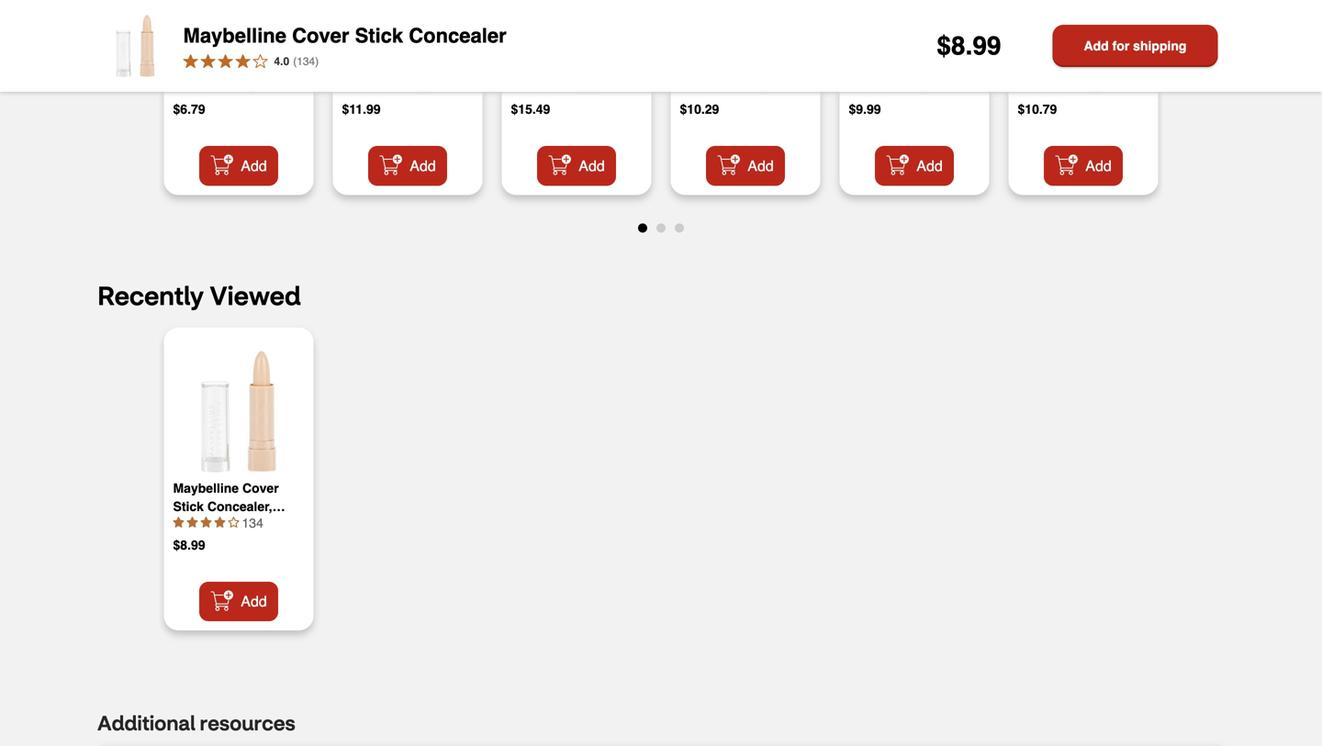 Task type: vqa. For each thing, say whether or not it's contained in the screenshot.
566
yes



Task type: describe. For each thing, give the bounding box(es) containing it.
concealer
[[409, 24, 507, 47]]

560
[[580, 80, 602, 95]]

0 vertical spatial 134
[[297, 55, 315, 68]]

star half image
[[228, 81, 239, 92]]

add button for 434
[[199, 146, 278, 186]]

134 inside recently viewed element
[[242, 516, 264, 531]]

additional resources
[[97, 710, 296, 736]]

1 horizontal spatial star outline image
[[904, 81, 915, 92]]

star half image
[[1073, 81, 1085, 92]]

$11.99
[[342, 102, 381, 117]]

star outline image inside recently viewed element
[[228, 517, 239, 528]]

recently viewed element
[[97, 279, 1226, 655]]

(
[[293, 55, 297, 68]]

add inside recently viewed element
[[241, 594, 267, 611]]

cover
[[292, 24, 350, 47]]

4.0
[[274, 55, 290, 68]]

$6.79
[[173, 102, 205, 117]]

add for shipping button
[[1053, 25, 1219, 67]]

1 horizontal spatial $8.99
[[937, 31, 1002, 61]]

shipping
[[1134, 39, 1187, 53]]

resources
[[200, 710, 296, 736]]

$15.49
[[511, 102, 551, 117]]

add button for 134
[[199, 582, 278, 622]]

star outline image for 560
[[566, 81, 577, 92]]

$10.29
[[680, 102, 720, 117]]

recently
[[97, 279, 204, 312]]

566
[[1256, 80, 1278, 95]]

maybelline cover stick concealer
[[183, 24, 507, 47]]

708
[[411, 80, 433, 95]]

337
[[1087, 80, 1109, 95]]

$9.99
[[849, 102, 882, 117]]



Task type: locate. For each thing, give the bounding box(es) containing it.
134
[[297, 55, 315, 68], [242, 516, 264, 531]]

4.0 ( 134 )
[[274, 55, 319, 68]]

star filled image
[[173, 81, 184, 92], [187, 81, 198, 92], [215, 81, 226, 92], [384, 81, 395, 92], [525, 81, 536, 92], [553, 81, 564, 92], [722, 81, 733, 92], [849, 81, 860, 92], [891, 81, 902, 92], [1046, 81, 1057, 92], [1060, 81, 1071, 92], [1215, 81, 1226, 92], [173, 517, 184, 528], [201, 517, 212, 528], [215, 517, 226, 528]]

stick
[[355, 24, 403, 47]]

0 horizontal spatial $8.99
[[173, 538, 205, 553]]

1 vertical spatial star outline image
[[228, 517, 239, 528]]

3 star outline image from the left
[[735, 81, 746, 92]]

star filled image
[[201, 81, 212, 92], [342, 81, 353, 92], [356, 81, 367, 92], [370, 81, 381, 92], [511, 81, 522, 92], [539, 81, 550, 92], [680, 81, 691, 92], [694, 81, 705, 92], [708, 81, 719, 92], [863, 81, 874, 92], [877, 81, 888, 92], [1018, 81, 1029, 92], [1032, 81, 1043, 92], [1187, 81, 1198, 92], [1201, 81, 1212, 92], [1229, 81, 1240, 92], [187, 517, 198, 528]]

$8.99
[[937, 31, 1002, 61], [173, 538, 205, 553]]

add button for 337
[[1044, 146, 1124, 186]]

540
[[918, 80, 940, 95]]

2 star outline image from the left
[[566, 81, 577, 92]]

add button for 708
[[368, 146, 448, 186]]

star outline image for 566
[[1243, 81, 1254, 92]]

star filled image inside recently viewed element
[[187, 517, 198, 528]]

0 horizontal spatial 134
[[242, 516, 264, 531]]

0 vertical spatial $8.99
[[937, 31, 1002, 61]]

)
[[315, 55, 319, 68]]

4 star outline image from the left
[[1243, 81, 1254, 92]]

434
[[242, 80, 264, 95]]

recently viewed
[[97, 279, 301, 312]]

star outline image left 560 in the top of the page
[[566, 81, 577, 92]]

star outline image for 406
[[735, 81, 746, 92]]

add
[[1085, 39, 1110, 53], [241, 157, 267, 174], [410, 157, 436, 174], [579, 157, 605, 174], [748, 157, 774, 174], [917, 157, 943, 174], [1086, 157, 1112, 174], [241, 594, 267, 611]]

star outline image
[[397, 81, 408, 92], [566, 81, 577, 92], [735, 81, 746, 92], [1243, 81, 1254, 92]]

add for shipping
[[1085, 39, 1187, 53]]

1 vertical spatial $8.99
[[173, 538, 205, 553]]

star outline image left 708
[[397, 81, 408, 92]]

price $8.99. element
[[937, 31, 1002, 61]]

$10.79
[[1018, 102, 1058, 117]]

$8.99 inside recently viewed element
[[173, 538, 205, 553]]

featured products element
[[97, 0, 1323, 233]]

406
[[749, 80, 771, 95]]

maybelline
[[183, 24, 287, 47]]

add button inside recently viewed element
[[199, 582, 278, 622]]

0 vertical spatial star outline image
[[904, 81, 915, 92]]

for
[[1113, 39, 1130, 53]]

viewed
[[210, 279, 301, 312]]

add inside button
[[1085, 39, 1110, 53]]

star outline image left 566
[[1243, 81, 1254, 92]]

star outline image left the 406
[[735, 81, 746, 92]]

add button
[[199, 146, 278, 186], [368, 146, 448, 186], [537, 146, 617, 186], [706, 146, 786, 186], [875, 146, 955, 186], [1044, 146, 1124, 186], [199, 582, 278, 622]]

star outline image for 708
[[397, 81, 408, 92]]

add button for 540
[[875, 146, 955, 186]]

1 vertical spatial 134
[[242, 516, 264, 531]]

1 star outline image from the left
[[397, 81, 408, 92]]

additional
[[97, 710, 195, 736]]

0 horizontal spatial star outline image
[[228, 517, 239, 528]]

star outline image
[[904, 81, 915, 92], [228, 517, 239, 528]]

1 horizontal spatial 134
[[297, 55, 315, 68]]



